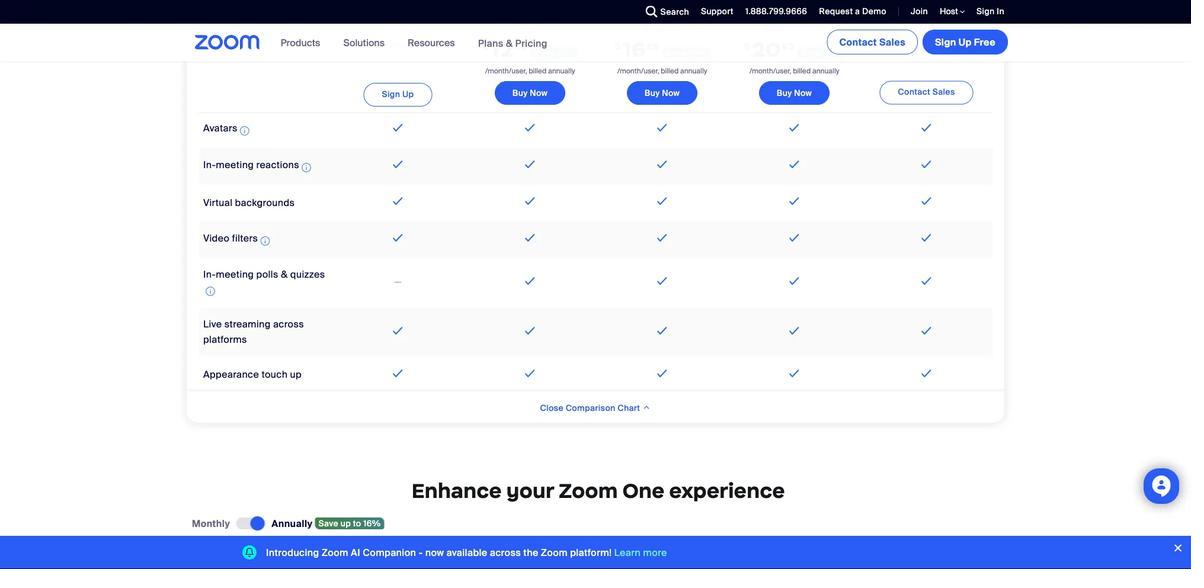 Task type: vqa. For each thing, say whether or not it's contained in the screenshot.


Task type: describe. For each thing, give the bounding box(es) containing it.
plans
[[478, 37, 504, 49]]

annually for 16
[[681, 66, 708, 75]]

join link left host
[[903, 0, 932, 24]]

$ 12 49 save 21%
[[484, 37, 574, 62]]

not included image
[[392, 275, 404, 289]]

plans & pricing
[[478, 37, 548, 49]]

/month/user, for 20
[[750, 66, 792, 75]]

& inside the product information navigation
[[506, 37, 513, 49]]

quizzes
[[290, 269, 325, 281]]

plus
[[807, 20, 827, 33]]

in-meeting polls & quizzes application
[[203, 269, 325, 299]]

49
[[515, 41, 528, 52]]

platforms
[[203, 333, 247, 346]]

sign up free button
[[923, 30, 1009, 55]]

chart
[[618, 403, 641, 414]]

request a demo
[[820, 6, 887, 17]]

buy now for 20
[[777, 88, 813, 99]]

$ 16 66 save 16%
[[615, 37, 707, 62]]

meetings navigation
[[825, 24, 1011, 57]]

in-meeting reactions image
[[302, 160, 311, 175]]

now
[[426, 547, 444, 560]]

in-meeting polls & quizzes
[[203, 269, 325, 281]]

16% inside annually save up to 16%
[[364, 518, 381, 529]]

up for save
[[341, 518, 351, 529]]

business plus
[[763, 20, 827, 33]]

host button
[[941, 6, 966, 17]]

join
[[911, 6, 929, 17]]

up for touch
[[290, 369, 302, 381]]

solutions button
[[344, 24, 390, 62]]

available
[[447, 547, 488, 560]]

1.888.799.9666
[[746, 6, 808, 17]]

free inside button
[[975, 36, 996, 48]]

in
[[998, 6, 1005, 17]]

support
[[702, 6, 734, 17]]

contact sales link inside meetings navigation
[[828, 30, 919, 55]]

products button
[[281, 24, 326, 62]]

zoom left one
[[559, 478, 618, 504]]

zoom right the
[[541, 547, 568, 560]]

contact sales inside meetings navigation
[[840, 36, 906, 48]]

banner containing contact sales
[[181, 24, 1011, 63]]

virtual backgrounds
[[203, 196, 295, 209]]

sign up link
[[364, 83, 433, 107]]

close
[[541, 403, 564, 414]]

buy for 12
[[513, 88, 528, 99]]

video filters application
[[203, 233, 272, 248]]

search
[[661, 6, 690, 17]]

pro
[[523, 20, 538, 33]]

annually
[[272, 518, 313, 530]]

product information navigation
[[272, 24, 557, 63]]

sign for sign in
[[977, 6, 995, 17]]

business for business
[[642, 20, 684, 33]]

/month/user, billed annually for 12
[[486, 66, 575, 75]]

more
[[644, 547, 668, 560]]

pricing
[[516, 37, 548, 49]]

video filters image
[[261, 234, 270, 248]]

video
[[203, 233, 230, 245]]

enterprise
[[903, 21, 951, 33]]

in-meeting polls & quizzes image
[[206, 284, 215, 299]]

1.888.799.9666 button up business plus
[[746, 6, 808, 17]]

save for 20
[[802, 47, 822, 58]]

now for 16
[[662, 88, 680, 99]]

resources
[[408, 36, 455, 49]]

1 vertical spatial contact sales link
[[880, 81, 974, 105]]

20
[[753, 37, 782, 62]]

introducing zoom ai companion - now available across the zoom platform! learn more
[[266, 547, 668, 560]]

in-meeting reactions
[[203, 159, 300, 172]]

buy now link for 20
[[760, 81, 830, 105]]

buy for 20
[[777, 88, 792, 99]]

1.888.799.9666 button up the 83
[[737, 0, 811, 24]]

annually for 12
[[549, 66, 575, 75]]

sign for sign up
[[382, 89, 400, 99]]

resources button
[[408, 24, 461, 62]]

sign in
[[977, 6, 1005, 17]]

streaming
[[225, 318, 271, 331]]

66
[[647, 41, 660, 52]]

$ for 20
[[745, 40, 751, 51]]

learn more link
[[615, 547, 668, 560]]

introducing
[[266, 547, 319, 560]]

video filters
[[203, 233, 258, 245]]

virtual
[[203, 196, 233, 209]]

-
[[419, 547, 423, 560]]

in-meeting reactions application
[[203, 159, 314, 175]]

demo
[[863, 6, 887, 17]]

16
[[623, 37, 646, 62]]

close comparison chart
[[541, 403, 643, 414]]

/month/user, for 16
[[618, 66, 660, 75]]

experience
[[670, 478, 785, 504]]

1 horizontal spatial across
[[490, 547, 521, 560]]

avatars
[[203, 122, 238, 135]]

meeting for polls
[[216, 269, 254, 281]]

21%
[[557, 47, 574, 58]]

free inside application
[[389, 40, 408, 51]]

ai
[[351, 547, 361, 560]]

a
[[856, 6, 861, 17]]

now for 12
[[530, 88, 548, 99]]

meeting for reactions
[[216, 159, 254, 172]]



Task type: locate. For each thing, give the bounding box(es) containing it.
1 horizontal spatial &
[[506, 37, 513, 49]]

banner
[[181, 24, 1011, 63]]

0 vertical spatial sales
[[880, 36, 906, 48]]

annually save up to 16%
[[272, 518, 381, 530]]

3 /month/user, from the left
[[750, 66, 792, 75]]

save for 12
[[534, 47, 554, 58]]

up down the product information navigation
[[403, 89, 414, 99]]

0 vertical spatial sign
[[977, 6, 995, 17]]

across left the
[[490, 547, 521, 560]]

1 buy now from the left
[[513, 88, 548, 99]]

0 vertical spatial in-
[[203, 159, 216, 172]]

$ inside $ 12 49 save 21%
[[484, 40, 490, 51]]

join link
[[903, 0, 932, 24], [911, 6, 929, 17]]

1 vertical spatial &
[[281, 269, 288, 281]]

up
[[290, 369, 302, 381], [341, 518, 351, 529]]

up inside application
[[403, 89, 414, 99]]

up for sign up
[[403, 89, 414, 99]]

1 horizontal spatial sign
[[936, 36, 957, 48]]

0 vertical spatial contact
[[840, 36, 878, 48]]

3 annually from the left
[[813, 66, 840, 75]]

1 vertical spatial in-
[[203, 269, 216, 281]]

1 vertical spatial up
[[403, 89, 414, 99]]

16% for 16
[[689, 47, 707, 58]]

billed down $ 20 83 save 16%
[[794, 66, 811, 75]]

& left 49
[[506, 37, 513, 49]]

1 horizontal spatial 16%
[[689, 47, 707, 58]]

16% right "66"
[[689, 47, 707, 58]]

1 vertical spatial across
[[490, 547, 521, 560]]

your
[[507, 478, 554, 504]]

comparison
[[566, 403, 616, 414]]

monthly
[[192, 518, 230, 530]]

0 horizontal spatial $
[[484, 40, 490, 51]]

2 horizontal spatial /month/user,
[[750, 66, 792, 75]]

free
[[975, 36, 996, 48], [389, 40, 408, 51]]

buy now down $ 20 83 save 16%
[[777, 88, 813, 99]]

0 vertical spatial up
[[290, 369, 302, 381]]

save right the 83
[[802, 47, 822, 58]]

3 now from the left
[[795, 88, 813, 99]]

request
[[820, 6, 854, 17]]

save inside $ 16 66 save 16%
[[667, 47, 687, 58]]

buy now
[[513, 88, 548, 99], [645, 88, 680, 99], [777, 88, 813, 99]]

3 billed from the left
[[794, 66, 811, 75]]

16% right to
[[364, 518, 381, 529]]

1 horizontal spatial /month/user, billed annually
[[618, 66, 708, 75]]

filters
[[232, 233, 258, 245]]

1 horizontal spatial free
[[975, 36, 996, 48]]

host
[[941, 6, 961, 17]]

2 /month/user, billed annually from the left
[[618, 66, 708, 75]]

0 horizontal spatial sales
[[880, 36, 906, 48]]

contact inside meetings navigation
[[840, 36, 878, 48]]

included image
[[523, 121, 538, 135], [523, 157, 538, 172], [390, 194, 406, 208], [523, 194, 538, 208], [655, 194, 671, 208], [919, 194, 935, 208], [390, 231, 406, 245], [787, 231, 803, 245], [523, 274, 538, 288], [655, 274, 671, 288], [919, 274, 935, 288], [655, 324, 671, 338], [787, 324, 803, 338], [523, 367, 538, 381], [655, 367, 671, 381]]

zoom logo image
[[195, 35, 260, 50]]

0 horizontal spatial up
[[403, 89, 414, 99]]

2 horizontal spatial annually
[[813, 66, 840, 75]]

$ inside $ 20 83 save 16%
[[745, 40, 751, 51]]

0 horizontal spatial free
[[389, 40, 408, 51]]

one
[[623, 478, 665, 504]]

meeting down avatars
[[216, 159, 254, 172]]

learn
[[615, 547, 641, 560]]

sales inside meetings navigation
[[880, 36, 906, 48]]

up right the 'touch' on the left bottom of page
[[290, 369, 302, 381]]

buy now down $ 16 66 save 16%
[[645, 88, 680, 99]]

buy now for 12
[[513, 88, 548, 99]]

products
[[281, 36, 320, 49]]

1 horizontal spatial billed
[[661, 66, 679, 75]]

1 meeting from the top
[[216, 159, 254, 172]]

1 horizontal spatial buy now link
[[627, 81, 698, 105]]

1 horizontal spatial up
[[341, 518, 351, 529]]

save left to
[[319, 518, 339, 529]]

1 /month/user, from the left
[[486, 66, 527, 75]]

annually
[[549, 66, 575, 75], [681, 66, 708, 75], [813, 66, 840, 75]]

3 buy now from the left
[[777, 88, 813, 99]]

&
[[506, 37, 513, 49], [281, 269, 288, 281]]

save for 16
[[667, 47, 687, 58]]

/month/user, billed annually down $ 20 83 save 16%
[[750, 66, 840, 75]]

buy now link for 12
[[495, 81, 566, 105]]

2 horizontal spatial now
[[795, 88, 813, 99]]

2 horizontal spatial /month/user, billed annually
[[750, 66, 840, 75]]

2 buy from the left
[[645, 88, 660, 99]]

1 in- from the top
[[203, 159, 216, 172]]

sign up
[[382, 89, 414, 99]]

2 now from the left
[[662, 88, 680, 99]]

0 horizontal spatial /month/user,
[[486, 66, 527, 75]]

0 horizontal spatial buy
[[513, 88, 528, 99]]

0 horizontal spatial buy now link
[[495, 81, 566, 105]]

$ for 16
[[615, 40, 621, 51]]

up inside application
[[290, 369, 302, 381]]

up
[[959, 36, 972, 48], [403, 89, 414, 99]]

sign down the product information navigation
[[382, 89, 400, 99]]

1 horizontal spatial contact
[[899, 87, 931, 98]]

16% inside $ 16 66 save 16%
[[689, 47, 707, 58]]

0 horizontal spatial annually
[[549, 66, 575, 75]]

free down basic
[[389, 40, 408, 51]]

save
[[534, 47, 554, 58], [667, 47, 687, 58], [802, 47, 822, 58], [319, 518, 339, 529]]

2 billed from the left
[[661, 66, 679, 75]]

save inside $ 12 49 save 21%
[[534, 47, 554, 58]]

billed for 20
[[794, 66, 811, 75]]

3 $ from the left
[[745, 40, 751, 51]]

$ left 16
[[615, 40, 621, 51]]

save inside annually save up to 16%
[[319, 518, 339, 529]]

1 horizontal spatial up
[[959, 36, 972, 48]]

1 vertical spatial sales
[[933, 87, 956, 98]]

sign left 'in'
[[977, 6, 995, 17]]

3 /month/user, billed annually from the left
[[750, 66, 840, 75]]

to
[[353, 518, 361, 529]]

0 horizontal spatial buy now
[[513, 88, 548, 99]]

contact sales down demo
[[840, 36, 906, 48]]

reactions
[[256, 159, 300, 172]]

sign in link
[[968, 0, 1011, 24], [977, 6, 1005, 17]]

1 horizontal spatial buy
[[645, 88, 660, 99]]

1 horizontal spatial sales
[[933, 87, 956, 98]]

2 horizontal spatial buy now link
[[760, 81, 830, 105]]

appearance touch up
[[203, 369, 302, 381]]

/month/user, for 12
[[486, 66, 527, 75]]

buy now down $ 12 49 save 21%
[[513, 88, 548, 99]]

appearance
[[203, 369, 259, 381]]

1 horizontal spatial business
[[763, 20, 805, 33]]

search button
[[637, 0, 693, 24]]

0 vertical spatial up
[[959, 36, 972, 48]]

zoom left ai at the bottom of page
[[322, 547, 349, 560]]

0 horizontal spatial across
[[273, 318, 304, 331]]

/month/user, down the 12
[[486, 66, 527, 75]]

1 $ from the left
[[484, 40, 490, 51]]

0 horizontal spatial contact
[[840, 36, 878, 48]]

1 billed from the left
[[529, 66, 547, 75]]

up inside annually save up to 16%
[[341, 518, 351, 529]]

sign inside button
[[936, 36, 957, 48]]

2 in- from the top
[[203, 269, 216, 281]]

0 horizontal spatial up
[[290, 369, 302, 381]]

buy down $ 16 66 save 16%
[[645, 88, 660, 99]]

business for business plus
[[763, 20, 805, 33]]

enhance your zoom one experience
[[412, 478, 785, 504]]

1 annually from the left
[[549, 66, 575, 75]]

contact sales link down meetings navigation
[[880, 81, 974, 105]]

0 horizontal spatial &
[[281, 269, 288, 281]]

application
[[199, 0, 993, 557]]

the
[[524, 547, 539, 560]]

now down $ 16 66 save 16%
[[662, 88, 680, 99]]

$ for 12
[[484, 40, 490, 51]]

buy now link
[[495, 81, 566, 105], [627, 81, 698, 105], [760, 81, 830, 105]]

3 buy now link from the left
[[760, 81, 830, 105]]

/month/user, billed annually for 16
[[618, 66, 708, 75]]

join link up enterprise
[[911, 6, 929, 17]]

2 annually from the left
[[681, 66, 708, 75]]

83
[[783, 41, 795, 52]]

plans & pricing link
[[478, 37, 548, 49], [478, 37, 548, 49]]

2 /month/user, from the left
[[618, 66, 660, 75]]

sign down enterprise
[[936, 36, 957, 48]]

now down $ 20 83 save 16%
[[795, 88, 813, 99]]

up for sign up free
[[959, 36, 972, 48]]

16% down 'plus'
[[824, 47, 841, 58]]

in- down the avatars
[[203, 159, 216, 172]]

backgrounds
[[235, 196, 295, 209]]

avatars image
[[240, 124, 250, 138]]

in-
[[203, 159, 216, 172], [203, 269, 216, 281]]

0 horizontal spatial billed
[[529, 66, 547, 75]]

sales
[[880, 36, 906, 48], [933, 87, 956, 98]]

0 vertical spatial contact sales link
[[828, 30, 919, 55]]

buy down $ 20 83 save 16%
[[777, 88, 792, 99]]

companion
[[363, 547, 416, 560]]

/month/user, billed annually down $ 16 66 save 16%
[[618, 66, 708, 75]]

/month/user, down 16
[[618, 66, 660, 75]]

up down host dropdown button
[[959, 36, 972, 48]]

1 horizontal spatial annually
[[681, 66, 708, 75]]

0 horizontal spatial now
[[530, 88, 548, 99]]

sign
[[977, 6, 995, 17], [936, 36, 957, 48], [382, 89, 400, 99]]

2 horizontal spatial $
[[745, 40, 751, 51]]

/month/user, billed annually for 20
[[750, 66, 840, 75]]

sign inside application
[[382, 89, 400, 99]]

1 buy now link from the left
[[495, 81, 566, 105]]

billed for 16
[[661, 66, 679, 75]]

2 horizontal spatial billed
[[794, 66, 811, 75]]

polls
[[256, 269, 279, 281]]

2 horizontal spatial buy now
[[777, 88, 813, 99]]

1.888.799.9666 button
[[737, 0, 811, 24], [746, 6, 808, 17]]

free down sign in in the top of the page
[[975, 36, 996, 48]]

enhance
[[412, 478, 502, 504]]

contact down meetings navigation
[[899, 87, 931, 98]]

buy now for 16
[[645, 88, 680, 99]]

& right "polls"
[[281, 269, 288, 281]]

save inside $ 20 83 save 16%
[[802, 47, 822, 58]]

1 vertical spatial up
[[341, 518, 351, 529]]

/month/user, down 20
[[750, 66, 792, 75]]

1 horizontal spatial /month/user,
[[618, 66, 660, 75]]

/month/user,
[[486, 66, 527, 75], [618, 66, 660, 75], [750, 66, 792, 75]]

billed for 12
[[529, 66, 547, 75]]

across right the streaming
[[273, 318, 304, 331]]

meeting
[[216, 159, 254, 172], [216, 269, 254, 281]]

business
[[642, 20, 684, 33], [763, 20, 805, 33]]

in- for in-meeting reactions
[[203, 159, 216, 172]]

2 horizontal spatial buy
[[777, 88, 792, 99]]

buy down $ 12 49 save 21%
[[513, 88, 528, 99]]

business down "search"
[[642, 20, 684, 33]]

contact down a
[[840, 36, 878, 48]]

/month/user, billed annually
[[486, 66, 575, 75], [618, 66, 708, 75], [750, 66, 840, 75]]

$ inside $ 16 66 save 16%
[[615, 40, 621, 51]]

annually down $ 20 83 save 16%
[[813, 66, 840, 75]]

avatars application
[[203, 122, 252, 138]]

business down 1.888.799.9666
[[763, 20, 805, 33]]

2 business from the left
[[763, 20, 805, 33]]

1 vertical spatial contact
[[899, 87, 931, 98]]

0 vertical spatial meeting
[[216, 159, 254, 172]]

$ left 20
[[745, 40, 751, 51]]

sales down demo
[[880, 36, 906, 48]]

16% inside $ 20 83 save 16%
[[824, 47, 841, 58]]

request a demo link
[[811, 0, 890, 24], [820, 6, 887, 17]]

1 horizontal spatial buy now
[[645, 88, 680, 99]]

live streaming across platforms
[[203, 318, 304, 346]]

contact sales inside application
[[899, 87, 956, 98]]

platform!
[[571, 547, 612, 560]]

12
[[491, 37, 514, 62]]

2 buy now link from the left
[[627, 81, 698, 105]]

contact sales
[[840, 36, 906, 48], [899, 87, 956, 98]]

1 business from the left
[[642, 20, 684, 33]]

sales down sign up free
[[933, 87, 956, 98]]

billed down $ 16 66 save 16%
[[661, 66, 679, 75]]

contact inside application
[[899, 87, 931, 98]]

sign up free
[[936, 36, 996, 48]]

contact sales link down demo
[[828, 30, 919, 55]]

2 $ from the left
[[615, 40, 621, 51]]

1 horizontal spatial $
[[615, 40, 621, 51]]

contact sales down meetings navigation
[[899, 87, 956, 98]]

across inside live streaming across platforms
[[273, 318, 304, 331]]

buy
[[513, 88, 528, 99], [645, 88, 660, 99], [777, 88, 792, 99]]

2 vertical spatial sign
[[382, 89, 400, 99]]

2 meeting from the top
[[216, 269, 254, 281]]

2 buy now from the left
[[645, 88, 680, 99]]

sales inside application
[[933, 87, 956, 98]]

1 now from the left
[[530, 88, 548, 99]]

0 horizontal spatial 16%
[[364, 518, 381, 529]]

0 vertical spatial contact sales
[[840, 36, 906, 48]]

up left to
[[341, 518, 351, 529]]

0 horizontal spatial sign
[[382, 89, 400, 99]]

included image
[[390, 121, 406, 135], [655, 121, 671, 135], [787, 121, 803, 135], [919, 121, 935, 135], [390, 157, 406, 172], [655, 157, 671, 172], [787, 157, 803, 172], [919, 157, 935, 172], [787, 194, 803, 208], [523, 231, 538, 245], [655, 231, 671, 245], [919, 231, 935, 245], [787, 274, 803, 288], [390, 324, 406, 338], [523, 324, 538, 338], [919, 324, 935, 338], [390, 367, 406, 381], [787, 367, 803, 381], [919, 367, 935, 381]]

1 vertical spatial sign
[[936, 36, 957, 48]]

contact
[[840, 36, 878, 48], [899, 87, 931, 98]]

buy now link down $ 20 83 save 16%
[[760, 81, 830, 105]]

$ left the 12
[[484, 40, 490, 51]]

$
[[484, 40, 490, 51], [615, 40, 621, 51], [745, 40, 751, 51]]

meeting left "polls"
[[216, 269, 254, 281]]

sign for sign up free
[[936, 36, 957, 48]]

0 horizontal spatial /month/user, billed annually
[[486, 66, 575, 75]]

support link
[[693, 0, 737, 24], [702, 6, 734, 17]]

in- up in-meeting polls & quizzes image
[[203, 269, 216, 281]]

annually down 21%
[[549, 66, 575, 75]]

save left 21%
[[534, 47, 554, 58]]

live
[[203, 318, 222, 331]]

1 horizontal spatial now
[[662, 88, 680, 99]]

1 vertical spatial contact sales
[[899, 87, 956, 98]]

now for 20
[[795, 88, 813, 99]]

$ 20 83 save 16%
[[745, 37, 841, 62]]

16% for 20
[[824, 47, 841, 58]]

billed down $ 12 49 save 21%
[[529, 66, 547, 75]]

0 horizontal spatial business
[[642, 20, 684, 33]]

& inside application
[[281, 269, 288, 281]]

1 buy from the left
[[513, 88, 528, 99]]

save right "66"
[[667, 47, 687, 58]]

buy now link down $ 16 66 save 16%
[[627, 81, 698, 105]]

application containing 12
[[199, 0, 993, 557]]

/month/user, billed annually down $ 12 49 save 21%
[[486, 66, 575, 75]]

basic
[[385, 19, 411, 31]]

2 horizontal spatial 16%
[[824, 47, 841, 58]]

buy for 16
[[645, 88, 660, 99]]

annually for 20
[[813, 66, 840, 75]]

now down $ 12 49 save 21%
[[530, 88, 548, 99]]

contact sales link
[[828, 30, 919, 55], [880, 81, 974, 105]]

solutions
[[344, 36, 385, 49]]

buy now link for 16
[[627, 81, 698, 105]]

now
[[530, 88, 548, 99], [662, 88, 680, 99], [795, 88, 813, 99]]

2 horizontal spatial sign
[[977, 6, 995, 17]]

1 vertical spatial meeting
[[216, 269, 254, 281]]

in- for in-meeting polls & quizzes
[[203, 269, 216, 281]]

1 /month/user, billed annually from the left
[[486, 66, 575, 75]]

up inside button
[[959, 36, 972, 48]]

0 vertical spatial &
[[506, 37, 513, 49]]

0 vertical spatial across
[[273, 318, 304, 331]]

buy now link down $ 12 49 save 21%
[[495, 81, 566, 105]]

annually down $ 16 66 save 16%
[[681, 66, 708, 75]]

3 buy from the left
[[777, 88, 792, 99]]

touch
[[262, 369, 288, 381]]



